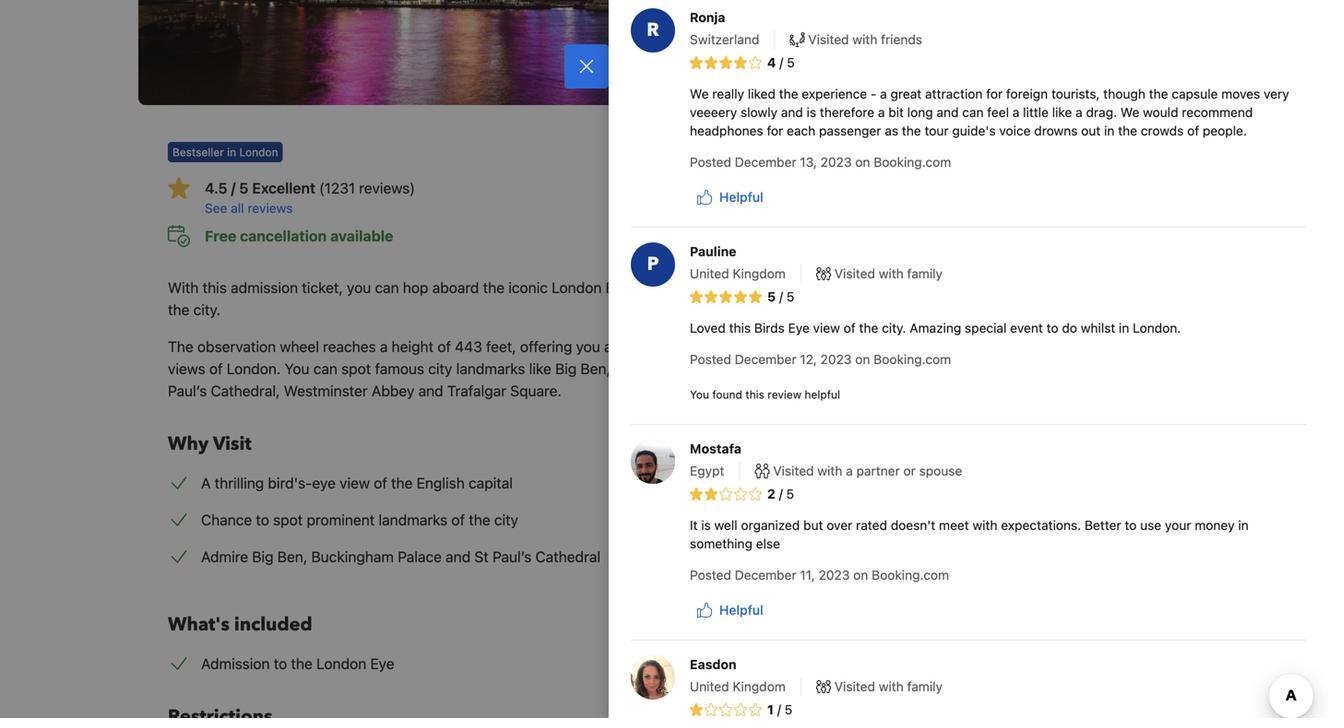 Task type: locate. For each thing, give the bounding box(es) containing it.
2 horizontal spatial can
[[963, 105, 984, 120]]

0 vertical spatial landmarks
[[456, 360, 525, 378]]

this right found
[[746, 388, 765, 401]]

the left the iconic
[[483, 279, 505, 297]]

12,
[[800, 352, 817, 367]]

as
[[885, 123, 899, 138]]

2 up "organized"
[[768, 487, 776, 502]]

1 horizontal spatial we
[[1121, 105, 1140, 120]]

over right ride on the right
[[772, 279, 801, 297]]

paul's left cathedral
[[493, 548, 532, 566]]

on down passenger
[[856, 155, 870, 170]]

1 kingdom from the top
[[733, 266, 786, 281]]

december for visited with friends
[[735, 155, 797, 170]]

paul's
[[168, 382, 207, 400], [493, 548, 532, 566]]

pm for 06:15 pm
[[981, 627, 1001, 642]]

2 vertical spatial eye
[[370, 656, 394, 673]]

1 vertical spatial 2023
[[821, 352, 852, 367]]

1 horizontal spatial eye
[[606, 279, 630, 297]]

0 vertical spatial london
[[552, 279, 602, 297]]

1 vertical spatial on
[[856, 352, 870, 367]]

2 vertical spatial in
[[1239, 518, 1249, 533]]

event
[[1010, 321, 1043, 336]]

1 horizontal spatial is
[[807, 105, 817, 120]]

tour
[[925, 123, 949, 138]]

else
[[756, 537, 781, 552]]

recommend
[[1182, 105, 1253, 120]]

/
[[780, 55, 784, 70], [231, 179, 236, 197], [780, 289, 783, 304], [779, 487, 783, 502], [778, 703, 781, 718]]

1 visited with family from the top
[[835, 266, 943, 281]]

december left 13,
[[735, 155, 797, 170]]

for down slowly
[[767, 123, 784, 138]]

1 horizontal spatial you
[[690, 388, 709, 401]]

with left 17
[[818, 464, 843, 479]]

visited down 06:00
[[835, 680, 876, 695]]

0 vertical spatial you
[[347, 279, 371, 297]]

1 horizontal spatial can
[[375, 279, 399, 297]]

can up "guide's"
[[963, 105, 984, 120]]

buckingham
[[615, 360, 697, 378], [311, 548, 394, 566]]

a up famous
[[380, 338, 388, 356]]

city. inside with this admission ticket, you can hop aboard the iconic london eye for a 30-minute ride over the city.
[[193, 301, 221, 319]]

2023 right 13,
[[821, 155, 852, 170]]

visited for view
[[835, 266, 876, 281]]

0 vertical spatial eye
[[606, 279, 630, 297]]

booking.com
[[874, 155, 951, 170], [874, 352, 951, 367], [872, 568, 950, 583]]

0 horizontal spatial ben,
[[278, 548, 308, 566]]

visited with family for 1 / 5
[[835, 680, 943, 695]]

2 posted from the top
[[690, 352, 732, 367]]

st right palace
[[475, 548, 489, 566]]

0 horizontal spatial we
[[690, 86, 709, 101]]

0 vertical spatial city.
[[193, 301, 221, 319]]

wheel
[[280, 338, 319, 356]]

family for 1 / 5
[[907, 680, 943, 695]]

1
[[1087, 334, 1093, 349], [768, 703, 774, 718]]

1 horizontal spatial paul's
[[493, 548, 532, 566]]

with
[[853, 32, 878, 47], [879, 266, 904, 281], [818, 464, 843, 479], [973, 518, 998, 533], [879, 680, 904, 695]]

rated
[[856, 518, 888, 533]]

you down 'wheel'
[[285, 360, 310, 378]]

united kingdom for easdon
[[690, 680, 786, 695]]

of up chance to spot prominent landmarks of the city
[[374, 475, 387, 492]]

the right "liked"
[[779, 86, 799, 101]]

city. down with
[[193, 301, 221, 319]]

in right the money
[[1239, 518, 1249, 533]]

with down close calendar button
[[879, 266, 904, 281]]

2 family from the top
[[907, 680, 943, 695]]

great
[[891, 86, 922, 101]]

pm right 06:30
[[1077, 627, 1097, 642]]

15 December 2023 checkbox
[[1067, 404, 1114, 441]]

spot inside the observation wheel reaches a height of 443 feet, offering you a chance to savor panoramic views of london. you can spot famous city landmarks like  big ben, buckingham palace, st paul's cathedral, westminster abbey and trafalgar square.
[[342, 360, 371, 378]]

over inside with this admission ticket, you can hop aboard the iconic london eye for a 30-minute ride over the city.
[[772, 279, 801, 297]]

0 horizontal spatial paul's
[[168, 382, 207, 400]]

pm for 06:30 pm
[[1077, 627, 1097, 642]]

1 horizontal spatial london
[[552, 279, 602, 297]]

like up drowns
[[1053, 105, 1072, 120]]

helpful button for posted december 11, 2023 on booking.com
[[690, 594, 771, 627]]

city. left amazing
[[882, 321, 906, 336]]

ronja
[[690, 10, 726, 25]]

london. up cathedral,
[[227, 360, 281, 378]]

included
[[234, 613, 312, 638]]

pauline
[[690, 244, 737, 259]]

0 vertical spatial can
[[963, 105, 984, 120]]

1 vertical spatial buckingham
[[311, 548, 394, 566]]

1 vertical spatial 2
[[768, 487, 776, 502]]

in right the whilst
[[1119, 321, 1130, 336]]

a
[[880, 86, 887, 101], [878, 105, 885, 120], [1013, 105, 1020, 120], [1076, 105, 1083, 120], [656, 279, 664, 297], [380, 338, 388, 356], [604, 338, 612, 356], [846, 464, 853, 479]]

2023 right 12,
[[821, 352, 852, 367]]

15
[[1084, 415, 1097, 430]]

pm right 06:45
[[887, 668, 907, 683]]

2 helpful from the top
[[720, 603, 764, 618]]

city.
[[193, 301, 221, 319], [882, 321, 906, 336]]

the observation wheel reaches a height of 443 feet, offering you a chance to savor panoramic views of london. you can spot famous city landmarks like  big ben, buckingham palace, st paul's cathedral, westminster abbey and trafalgar square.
[[168, 338, 796, 400]]

and up each
[[781, 105, 803, 120]]

st down panoramic
[[753, 360, 767, 378]]

3 December 2023 checkbox
[[833, 364, 880, 400]]

december for visited with family
[[735, 352, 797, 367]]

view up posted december 12, 2023 on booking.com
[[813, 321, 840, 336]]

25 December 2023 checkbox
[[880, 485, 927, 522]]

united
[[690, 266, 729, 281], [690, 680, 729, 695]]

feel
[[988, 105, 1009, 120]]

a right feel on the right top
[[1013, 105, 1020, 120]]

06:45
[[847, 668, 884, 683]]

1 helpful button from the top
[[690, 181, 771, 214]]

of down english
[[452, 512, 465, 529]]

2 vertical spatial 2023
[[819, 568, 850, 583]]

0 vertical spatial helpful button
[[690, 181, 771, 214]]

london. inside the observation wheel reaches a height of 443 feet, offering you a chance to savor panoramic views of london. you can spot famous city landmarks like  big ben, buckingham palace, st paul's cathedral, westminster abbey and trafalgar square.
[[227, 360, 281, 378]]

booking.com down as
[[874, 155, 951, 170]]

helpful button up pauline
[[690, 181, 771, 214]]

1 horizontal spatial 1
[[1087, 334, 1093, 349]]

it is well organized but over rated doesn't meet with expectations. better to use your money in something else
[[690, 518, 1249, 552]]

0 vertical spatial united kingdom
[[690, 266, 786, 281]]

0 horizontal spatial view
[[340, 475, 370, 492]]

1 horizontal spatial spot
[[342, 360, 371, 378]]

2 vertical spatial for
[[634, 279, 652, 297]]

united kingdom down pauline
[[690, 266, 786, 281]]

for inside with this admission ticket, you can hop aboard the iconic london eye for a 30-minute ride over the city.
[[634, 279, 652, 297]]

why visit
[[168, 432, 252, 457]]

to left do
[[1047, 321, 1059, 336]]

1 inside option
[[1087, 334, 1093, 349]]

visited with family down close calendar button
[[835, 266, 943, 281]]

you right offering
[[576, 338, 600, 356]]

can inside the we really liked the experience - a great attraction for foreign tourists, though the capsule moves very veeeery slowly and is therefore a bit long and can feel a little like a drag. we would recommend headphones for each passenger as the tour guide's voice drowns out in the crowds of people.
[[963, 105, 984, 120]]

0 vertical spatial helpful
[[720, 190, 764, 205]]

0 horizontal spatial landmarks
[[379, 512, 448, 529]]

2 visited with family from the top
[[835, 680, 943, 695]]

of
[[1188, 123, 1200, 138], [844, 321, 856, 336], [438, 338, 451, 356], [209, 360, 223, 378], [374, 475, 387, 492], [452, 512, 465, 529]]

1 for 1
[[1087, 334, 1093, 349]]

0 vertical spatial in
[[1105, 123, 1115, 138]]

or
[[904, 464, 916, 479]]

1 helpful from the top
[[720, 190, 764, 205]]

2 vertical spatial can
[[313, 360, 338, 378]]

and right as
[[900, 135, 934, 160]]

this for with
[[203, 279, 227, 297]]

december down birds
[[735, 352, 797, 367]]

1 posted from the top
[[690, 155, 732, 170]]

easdon
[[690, 657, 737, 673]]

2 December 2023 checkbox
[[1114, 323, 1161, 360]]

1 horizontal spatial city.
[[882, 321, 906, 336]]

view inside dialog
[[813, 321, 840, 336]]

foreign
[[1007, 86, 1048, 101]]

0 horizontal spatial is
[[701, 518, 711, 533]]

pm for 06:00 pm
[[887, 627, 907, 642]]

visited up 2 / 5
[[773, 464, 814, 479]]

0 horizontal spatial can
[[313, 360, 338, 378]]

1 vertical spatial you
[[576, 338, 600, 356]]

eye
[[312, 475, 336, 492]]

/ for 4
[[780, 55, 784, 70]]

kingdom up 1 / 5
[[733, 680, 786, 695]]

to inside the observation wheel reaches a height of 443 feet, offering you a chance to savor panoramic views of london. you can spot famous city landmarks like  big ben, buckingham palace, st paul's cathedral, westminster abbey and trafalgar square.
[[669, 338, 682, 356]]

2023
[[821, 155, 852, 170], [821, 352, 852, 367], [819, 568, 850, 583]]

1 vertical spatial for
[[767, 123, 784, 138]]

4 December 2023 checkbox
[[880, 364, 927, 400]]

posted down loved
[[690, 352, 732, 367]]

28 December 2023 checkbox
[[1020, 485, 1067, 522]]

family right 06:45 pm
[[907, 680, 943, 695]]

0 vertical spatial family
[[907, 266, 943, 281]]

1 horizontal spatial ben,
[[581, 360, 611, 378]]

helpful up pauline
[[720, 190, 764, 205]]

0 vertical spatial big
[[555, 360, 577, 378]]

/ for 1
[[778, 703, 781, 718]]

14
[[1037, 415, 1051, 430]]

helpful button
[[690, 181, 771, 214], [690, 594, 771, 627]]

1 vertical spatial kingdom
[[733, 680, 786, 695]]

1 vertical spatial view
[[340, 475, 370, 492]]

visited up experience
[[809, 32, 849, 47]]

30 December 2023 checkbox
[[1114, 485, 1161, 522]]

1 vertical spatial posted
[[690, 352, 732, 367]]

spot down 'reaches' at the left of the page
[[342, 360, 371, 378]]

0 vertical spatial city
[[428, 360, 452, 378]]

a left partner
[[846, 464, 853, 479]]

30-
[[668, 279, 692, 297]]

london
[[552, 279, 602, 297], [317, 656, 367, 673]]

you left found
[[690, 388, 709, 401]]

panoramic
[[726, 338, 796, 356]]

a inside with this admission ticket, you can hop aboard the iconic london eye for a 30-minute ride over the city.
[[656, 279, 664, 297]]

1 vertical spatial over
[[827, 518, 853, 533]]

posted down headphones
[[690, 155, 732, 170]]

0 vertical spatial spot
[[342, 360, 371, 378]]

19 December 2023 checkbox
[[927, 445, 973, 482]]

2 right the whilst
[[1133, 334, 1141, 349]]

helpful
[[720, 190, 764, 205], [720, 603, 764, 618]]

kingdom
[[733, 266, 786, 281], [733, 680, 786, 695]]

the
[[168, 338, 194, 356]]

/ inside "4.5 / 5 excellent (1231 reviews) see all reviews"
[[231, 179, 236, 197]]

with left the friends
[[853, 32, 878, 47]]

0 vertical spatial over
[[772, 279, 801, 297]]

reviews
[[248, 201, 293, 216]]

0 horizontal spatial like
[[529, 360, 552, 378]]

posted december 13, 2023 on booking.com
[[690, 155, 951, 170]]

you inside the observation wheel reaches a height of 443 feet, offering you a chance to savor panoramic views of london. you can spot famous city landmarks like  big ben, buckingham palace, st paul's cathedral, westminster abbey and trafalgar square.
[[285, 360, 310, 378]]

can up westminster
[[313, 360, 338, 378]]

2 horizontal spatial eye
[[788, 321, 810, 336]]

helpful button for posted december 13, 2023 on booking.com
[[690, 181, 771, 214]]

2 helpful button from the top
[[690, 594, 771, 627]]

see
[[205, 201, 227, 216]]

see all reviews button
[[205, 199, 804, 218]]

money
[[1195, 518, 1235, 533]]

it
[[690, 518, 698, 533]]

buckingham down chance to spot prominent landmarks of the city
[[311, 548, 394, 566]]

1 united kingdom from the top
[[690, 266, 786, 281]]

5 for 5
[[787, 289, 795, 304]]

booking.com for p
[[874, 352, 951, 367]]

1 horizontal spatial landmarks
[[456, 360, 525, 378]]

pm right 06:00
[[887, 627, 907, 642]]

1 vertical spatial london
[[317, 656, 367, 673]]

1 horizontal spatial london.
[[1133, 321, 1181, 336]]

0 horizontal spatial over
[[772, 279, 801, 297]]

and right palace
[[446, 548, 471, 566]]

1 horizontal spatial for
[[767, 123, 784, 138]]

1 vertical spatial you
[[690, 388, 709, 401]]

0 vertical spatial is
[[807, 105, 817, 120]]

london. right the whilst
[[1133, 321, 1181, 336]]

1 horizontal spatial in
[[1119, 321, 1130, 336]]

0 vertical spatial view
[[813, 321, 840, 336]]

13,
[[800, 155, 817, 170]]

2 kingdom from the top
[[733, 680, 786, 695]]

5 for 1
[[785, 703, 793, 718]]

1 horizontal spatial city
[[494, 512, 519, 529]]

1 vertical spatial family
[[907, 680, 943, 695]]

you inside dialog
[[690, 388, 709, 401]]

1 family from the top
[[907, 266, 943, 281]]

the up "would"
[[1149, 86, 1169, 101]]

is
[[807, 105, 817, 120], [701, 518, 711, 533]]

kingdom for 1
[[733, 680, 786, 695]]

booking.com for r
[[874, 155, 951, 170]]

0 vertical spatial this
[[203, 279, 227, 297]]

2023 for r
[[821, 155, 852, 170]]

visited with family down '06:00 pm'
[[835, 680, 943, 695]]

with right meet
[[973, 518, 998, 533]]

a left chance
[[604, 338, 612, 356]]

5
[[787, 55, 795, 70], [239, 179, 249, 197], [768, 289, 776, 304], [787, 289, 795, 304], [787, 487, 794, 502], [785, 703, 793, 718]]

and right abbey
[[419, 382, 443, 400]]

1 vertical spatial we
[[1121, 105, 1140, 120]]

found
[[713, 388, 743, 401]]

birds
[[755, 321, 785, 336]]

1 horizontal spatial view
[[813, 321, 840, 336]]

2 vertical spatial booking.com
[[872, 568, 950, 583]]

city inside the observation wheel reaches a height of 443 feet, offering you a chance to savor panoramic views of london. you can spot famous city landmarks like  big ben, buckingham palace, st paul's cathedral, westminster abbey and trafalgar square.
[[428, 360, 452, 378]]

spot down bird's-
[[273, 512, 303, 529]]

0 horizontal spatial you
[[285, 360, 310, 378]]

1 vertical spatial visited with family
[[835, 680, 943, 695]]

in
[[1105, 123, 1115, 138], [1119, 321, 1130, 336], [1239, 518, 1249, 533]]

close
[[840, 214, 875, 229]]

1 vertical spatial st
[[475, 548, 489, 566]]

0 vertical spatial posted
[[690, 155, 732, 170]]

in right out
[[1105, 123, 1115, 138]]

visited down close
[[835, 266, 876, 281]]

on left 4 december 2023 option at bottom
[[856, 352, 870, 367]]

1 vertical spatial eye
[[788, 321, 810, 336]]

family up loved this birds eye view of the city. amazing special event to do whilst in london.
[[907, 266, 943, 281]]

prices
[[939, 135, 993, 160]]

like inside the observation wheel reaches a height of 443 feet, offering you a chance to savor panoramic views of london. you can spot famous city landmarks like  big ben, buckingham palace, st paul's cathedral, westminster abbey and trafalgar square.
[[529, 360, 552, 378]]

pm for 07:00 pm
[[982, 668, 1001, 683]]

1 vertical spatial like
[[529, 360, 552, 378]]

2 united from the top
[[690, 680, 729, 695]]

2 for 2 / 5
[[768, 487, 776, 502]]

pm right 07:00
[[982, 668, 1001, 683]]

visited with a partner or spouse
[[773, 464, 963, 479]]

0 vertical spatial london.
[[1133, 321, 1181, 336]]

2023 right 11,
[[819, 568, 850, 583]]

on for p
[[856, 352, 870, 367]]

pm for 06:45 pm
[[887, 668, 907, 683]]

observation
[[197, 338, 276, 356]]

united for easdon
[[690, 680, 729, 695]]

on down the 31 december 2023 checkbox
[[854, 568, 869, 583]]

tourists,
[[1052, 86, 1100, 101]]

this up panoramic
[[729, 321, 751, 336]]

for up feel on the right top
[[987, 86, 1003, 101]]

4.5 / 5 excellent (1231 reviews) see all reviews
[[205, 179, 415, 216]]

1 vertical spatial this
[[729, 321, 751, 336]]

the down capital
[[469, 512, 491, 529]]

0 vertical spatial 2023
[[821, 155, 852, 170]]

december down else
[[735, 568, 797, 583]]

over inside it is well organized but over rated doesn't meet with expectations. better to use your money in something else
[[827, 518, 853, 533]]

visited with family
[[835, 266, 943, 281], [835, 680, 943, 695]]

2 / 5
[[768, 487, 794, 502]]

of inside the we really liked the experience - a great attraction for foreign tourists, though the capsule moves very veeeery slowly and is therefore a bit long and can feel a little like a drag. we would recommend headphones for each passenger as the tour guide's voice drowns out in the crowds of people.
[[1188, 123, 1200, 138]]

4.5
[[205, 179, 227, 197]]

1 vertical spatial london.
[[227, 360, 281, 378]]

17
[[850, 455, 863, 471]]

0 vertical spatial 1
[[1087, 334, 1093, 349]]

united down pauline
[[690, 266, 729, 281]]

1 united from the top
[[690, 266, 729, 281]]

0 horizontal spatial you
[[347, 279, 371, 297]]

1 inside dialog
[[768, 703, 774, 718]]

0 vertical spatial kingdom
[[733, 266, 786, 281]]

we up veeeery
[[690, 86, 709, 101]]

booking.com down loved this birds eye view of the city. amazing special event to do whilst in london.
[[874, 352, 951, 367]]

dialog
[[565, 0, 1329, 719]]

city down capital
[[494, 512, 519, 529]]

5 inside "4.5 / 5 excellent (1231 reviews) see all reviews"
[[239, 179, 249, 197]]

0 horizontal spatial big
[[252, 548, 274, 566]]

0 horizontal spatial in
[[1105, 123, 1115, 138]]

we down though
[[1121, 105, 1140, 120]]

2 inside option
[[1133, 334, 1141, 349]]

little
[[1023, 105, 1049, 120]]

in inside it is well organized but over rated doesn't meet with expectations. better to use your money in something else
[[1239, 518, 1249, 533]]

big down offering
[[555, 360, 577, 378]]

1 vertical spatial is
[[701, 518, 711, 533]]

city
[[428, 360, 452, 378], [494, 512, 519, 529]]

abbey
[[372, 382, 415, 400]]

over right but
[[827, 518, 853, 533]]

kingdom up 5 / 5
[[733, 266, 786, 281]]

helpful up 'easdon'
[[720, 603, 764, 618]]

height
[[392, 338, 434, 356]]

booking.com down doesn't
[[872, 568, 950, 583]]

this right with
[[203, 279, 227, 297]]

1 vertical spatial united kingdom
[[690, 680, 786, 695]]

1 vertical spatial helpful
[[720, 603, 764, 618]]

palace,
[[701, 360, 749, 378]]

1 vertical spatial spot
[[273, 512, 303, 529]]

and inside the observation wheel reaches a height of 443 feet, offering you a chance to savor panoramic views of london. you can spot famous city landmarks like  big ben, buckingham palace, st paul's cathedral, westminster abbey and trafalgar square.
[[419, 382, 443, 400]]

in inside the we really liked the experience - a great attraction for foreign tourists, though the capsule moves very veeeery slowly and is therefore a bit long and can feel a little like a drag. we would recommend headphones for each passenger as the tour guide's voice drowns out in the crowds of people.
[[1105, 123, 1115, 138]]

10 December 2023 checkbox
[[833, 404, 880, 441]]

st inside the observation wheel reaches a height of 443 feet, offering you a chance to savor panoramic views of london. you can spot famous city landmarks like  big ben, buckingham palace, st paul's cathedral, westminster abbey and trafalgar square.
[[753, 360, 767, 378]]

1 vertical spatial booking.com
[[874, 352, 951, 367]]

cancellation
[[240, 227, 327, 245]]

you right ticket, at the top left
[[347, 279, 371, 297]]

0 vertical spatial st
[[753, 360, 767, 378]]

is up each
[[807, 105, 817, 120]]

reviews)
[[359, 179, 415, 197]]

11 December 2023 checkbox
[[880, 404, 927, 441]]

helpful for posted december 13, 2023 on booking.com
[[720, 190, 764, 205]]

2
[[1133, 334, 1141, 349], [768, 487, 776, 502]]

landmarks
[[456, 360, 525, 378], [379, 512, 448, 529]]

crowds
[[1141, 123, 1184, 138]]

big right admire
[[252, 548, 274, 566]]

0 vertical spatial united
[[690, 266, 729, 281]]

dialog containing r
[[565, 0, 1329, 719]]

3 posted from the top
[[690, 568, 732, 583]]

hop
[[403, 279, 429, 297]]

ben, inside the observation wheel reaches a height of 443 feet, offering you a chance to savor panoramic views of london. you can spot famous city landmarks like  big ben, buckingham palace, st paul's cathedral, westminster abbey and trafalgar square.
[[581, 360, 611, 378]]

this inside with this admission ticket, you can hop aboard the iconic london eye for a 30-minute ride over the city.
[[203, 279, 227, 297]]

for down the 'pauline' element
[[634, 279, 652, 297]]

0 horizontal spatial eye
[[370, 656, 394, 673]]

06:00
[[847, 627, 884, 642]]

the right as
[[902, 123, 921, 138]]

capsule
[[1172, 86, 1218, 101]]

2 united kingdom from the top
[[690, 680, 786, 695]]



Task type: vqa. For each thing, say whether or not it's contained in the screenshot.
There related to Are there rooms with a balcony?
no



Task type: describe. For each thing, give the bounding box(es) containing it.
19
[[943, 455, 957, 471]]

admission
[[201, 656, 270, 673]]

/ for 4.5
[[231, 179, 236, 197]]

17 December 2023 checkbox
[[833, 445, 880, 482]]

family for 5 / 5
[[907, 266, 943, 281]]

is inside it is well organized but over rated doesn't meet with expectations. better to use your money in something else
[[701, 518, 711, 533]]

5 December 2023 checkbox
[[927, 364, 973, 400]]

13 December 2023 checkbox
[[973, 404, 1020, 441]]

0 horizontal spatial st
[[475, 548, 489, 566]]

5 for 2
[[787, 487, 794, 502]]

2 for 2
[[1133, 334, 1141, 349]]

visited for but
[[773, 464, 814, 479]]

aboard
[[432, 279, 479, 297]]

ride
[[742, 279, 768, 297]]

partner
[[857, 464, 900, 479]]

with for rated
[[818, 464, 843, 479]]

posted december 12, 2023 on booking.com
[[690, 352, 951, 367]]

the down with
[[168, 301, 190, 319]]

this for loved
[[729, 321, 751, 336]]

1 vertical spatial paul's
[[493, 548, 532, 566]]

4 / 5
[[768, 55, 795, 70]]

the up the 3 december 2023 option on the bottom right
[[859, 321, 879, 336]]

better
[[1085, 518, 1122, 533]]

really
[[713, 86, 745, 101]]

a thrilling bird's-eye view of the english capital
[[201, 475, 513, 492]]

december up special
[[939, 259, 1013, 276]]

with
[[168, 279, 199, 297]]

5 for 4.5
[[239, 179, 249, 197]]

like inside the we really liked the experience - a great attraction for foreign tourists, though the capsule moves very veeeery slowly and is therefore a bit long and can feel a little like a drag. we would recommend headphones for each passenger as the tour guide's voice drowns out in the crowds of people.
[[1053, 105, 1072, 120]]

admire big ben, buckingham palace and st paul's cathedral
[[201, 548, 601, 566]]

5 for 4
[[787, 55, 795, 70]]

0 horizontal spatial buckingham
[[311, 548, 394, 566]]

eye inside with this admission ticket, you can hop aboard the iconic london eye for a 30-minute ride over the city.
[[606, 279, 630, 297]]

paul's inside the observation wheel reaches a height of 443 feet, offering you a chance to savor panoramic views of london. you can spot famous city landmarks like  big ben, buckingham palace, st paul's cathedral, westminster abbey and trafalgar square.
[[168, 382, 207, 400]]

special
[[965, 321, 1007, 336]]

to right the chance
[[256, 512, 269, 529]]

of up posted december 12, 2023 on booking.com
[[844, 321, 856, 336]]

veeeery
[[690, 105, 737, 120]]

a
[[201, 475, 211, 492]]

but
[[804, 518, 823, 533]]

0 vertical spatial we
[[690, 86, 709, 101]]

eye inside dialog
[[788, 321, 810, 336]]

visited for experience
[[809, 32, 849, 47]]

0 horizontal spatial spot
[[273, 512, 303, 529]]

we really liked the experience - a great attraction for foreign tourists, though the capsule moves very veeeery slowly and is therefore a bit long and can feel a little like a drag. we would recommend headphones for each passenger as the tour guide's voice drowns out in the crowds of people.
[[690, 86, 1290, 138]]

of right views at the left bottom
[[209, 360, 223, 378]]

18
[[896, 455, 910, 471]]

1 vertical spatial ben,
[[278, 548, 308, 566]]

experience
[[802, 86, 867, 101]]

1 vertical spatial landmarks
[[379, 512, 448, 529]]

admire
[[201, 548, 248, 566]]

07:00
[[943, 668, 978, 683]]

can inside the observation wheel reaches a height of 443 feet, offering you a chance to savor panoramic views of london. you can spot famous city landmarks like  big ben, buckingham palace, st paul's cathedral, westminster abbey and trafalgar square.
[[313, 360, 338, 378]]

2 vertical spatial on
[[854, 568, 869, 583]]

-
[[871, 86, 877, 101]]

cathedral
[[536, 548, 601, 566]]

famous
[[375, 360, 424, 378]]

on for r
[[856, 155, 870, 170]]

landmarks inside the observation wheel reaches a height of 443 feet, offering you a chance to savor panoramic views of london. you can spot famous city landmarks like  big ben, buckingham palace, st paul's cathedral, westminster abbey and trafalgar square.
[[456, 360, 525, 378]]

1 vertical spatial city.
[[882, 321, 906, 336]]

use
[[1141, 518, 1162, 533]]

you found this review helpful
[[690, 388, 841, 401]]

tickets
[[833, 135, 896, 160]]

offering
[[520, 338, 572, 356]]

1 vertical spatial city
[[494, 512, 519, 529]]

admission to the london eye
[[201, 656, 394, 673]]

/ for 5
[[780, 289, 783, 304]]

of left "443"
[[438, 338, 451, 356]]

the down included
[[291, 656, 313, 673]]

a down the tourists,
[[1076, 105, 1083, 120]]

bit
[[889, 105, 904, 120]]

attraction
[[925, 86, 983, 101]]

kingdom for 5
[[733, 266, 786, 281]]

1 December 2023 checkbox
[[1067, 323, 1114, 360]]

443
[[455, 338, 482, 356]]

close calendar button
[[833, 205, 938, 238]]

bird's-
[[268, 475, 312, 492]]

friends
[[881, 32, 923, 47]]

(1231
[[319, 179, 355, 197]]

calendar
[[878, 214, 931, 229]]

drowns
[[1035, 123, 1078, 138]]

view for eye
[[340, 475, 370, 492]]

posted december 11, 2023 on booking.com
[[690, 568, 950, 583]]

london inside with this admission ticket, you can hop aboard the iconic london eye for a 30-minute ride over the city.
[[552, 279, 602, 297]]

07:00 pm
[[943, 668, 1001, 683]]

expectations.
[[1001, 518, 1082, 533]]

with for the
[[879, 266, 904, 281]]

4
[[768, 55, 776, 70]]

can inside with this admission ticket, you can hop aboard the iconic london eye for a 30-minute ride over the city.
[[375, 279, 399, 297]]

16 December 2023 checkbox
[[1114, 404, 1161, 441]]

14 December 2023 checkbox
[[1020, 404, 1067, 441]]

1 vertical spatial big
[[252, 548, 274, 566]]

to inside it is well organized but over rated doesn't meet with expectations. better to use your money in something else
[[1125, 518, 1137, 533]]

31 December 2023 checkbox
[[833, 526, 880, 563]]

very
[[1264, 86, 1290, 101]]

11
[[897, 415, 909, 430]]

is inside the we really liked the experience - a great attraction for foreign tourists, though the capsule moves very veeeery slowly and is therefore a bit long and can feel a little like a drag. we would recommend headphones for each passenger as the tour guide's voice drowns out in the crowds of people.
[[807, 105, 817, 120]]

to down included
[[274, 656, 287, 673]]

something
[[690, 537, 753, 552]]

united for pauline
[[690, 266, 729, 281]]

slowly
[[741, 105, 778, 120]]

thrilling
[[215, 475, 264, 492]]

06:45 pm
[[847, 668, 907, 683]]

06:30
[[1037, 627, 1074, 642]]

06:15
[[943, 627, 978, 642]]

visited with family for 5 / 5
[[835, 266, 943, 281]]

feet,
[[486, 338, 516, 356]]

chance
[[616, 338, 665, 356]]

18 December 2023 checkbox
[[880, 445, 927, 482]]

ronja element
[[647, 18, 659, 43]]

helpful for posted december 11, 2023 on booking.com
[[720, 603, 764, 618]]

a right '-'
[[880, 86, 887, 101]]

27 December 2023 checkbox
[[973, 485, 1020, 522]]

the left english
[[391, 475, 413, 492]]

united kingdom for pauline
[[690, 266, 786, 281]]

0 vertical spatial for
[[987, 86, 1003, 101]]

1 vertical spatial in
[[1119, 321, 1130, 336]]

mostafa
[[690, 441, 742, 457]]

06:15 pm
[[943, 627, 1001, 642]]

view for eye
[[813, 321, 840, 336]]

each
[[787, 123, 816, 138]]

you inside with this admission ticket, you can hop aboard the iconic london eye for a 30-minute ride over the city.
[[347, 279, 371, 297]]

12 December 2023 checkbox
[[927, 404, 973, 441]]

you inside the observation wheel reaches a height of 443 feet, offering you a chance to savor panoramic views of london. you can spot famous city landmarks like  big ben, buckingham palace, st paul's cathedral, westminster abbey and trafalgar square.
[[576, 338, 600, 356]]

headphones
[[690, 123, 764, 138]]

drag.
[[1086, 105, 1117, 120]]

egypt
[[690, 464, 725, 479]]

pauline element
[[647, 252, 659, 278]]

admission
[[231, 279, 298, 297]]

1 / 5
[[768, 703, 793, 718]]

2 vertical spatial this
[[746, 388, 765, 401]]

the left the 'crowds'
[[1118, 123, 1138, 138]]

whilst
[[1081, 321, 1116, 336]]

p
[[647, 252, 659, 277]]

r
[[647, 18, 659, 43]]

2023 for p
[[821, 352, 852, 367]]

spouse
[[920, 464, 963, 479]]

with down '06:00 pm'
[[879, 680, 904, 695]]

though
[[1104, 86, 1146, 101]]

1 for 1 / 5
[[768, 703, 774, 718]]

therefore
[[820, 105, 875, 120]]

with inside it is well organized but over rated doesn't meet with expectations. better to use your money in something else
[[973, 518, 998, 533]]

29 December 2023 checkbox
[[1067, 485, 1114, 522]]

a left the bit
[[878, 105, 885, 120]]

out
[[1082, 123, 1101, 138]]

with this admission ticket, you can hop aboard the iconic london eye for a 30-minute ride over the city.
[[168, 279, 801, 319]]

meet
[[939, 518, 969, 533]]

0 horizontal spatial london
[[317, 656, 367, 673]]

10
[[850, 415, 863, 430]]

long
[[908, 105, 933, 120]]

26 December 2023 checkbox
[[927, 485, 973, 522]]

24 December 2023 checkbox
[[833, 485, 880, 522]]

chance to spot prominent landmarks of the city
[[201, 512, 519, 529]]

buckingham inside the observation wheel reaches a height of 443 feet, offering you a chance to savor panoramic views of london. you can spot famous city landmarks like  big ben, buckingham palace, st paul's cathedral, westminster abbey and trafalgar square.
[[615, 360, 697, 378]]

square.
[[510, 382, 562, 400]]

switzerland
[[690, 32, 760, 47]]

december for visited with a partner or spouse
[[735, 568, 797, 583]]

posted for r
[[690, 155, 732, 170]]

and down attraction
[[937, 105, 959, 120]]

what's
[[168, 613, 230, 638]]

posted for p
[[690, 352, 732, 367]]

with for a
[[853, 32, 878, 47]]

big inside the observation wheel reaches a height of 443 feet, offering you a chance to savor panoramic views of london. you can spot famous city landmarks like  big ben, buckingham palace, st paul's cathedral, westminster abbey and trafalgar square.
[[555, 360, 577, 378]]

reaches
[[323, 338, 376, 356]]

savor
[[686, 338, 722, 356]]

/ for 2
[[779, 487, 783, 502]]



